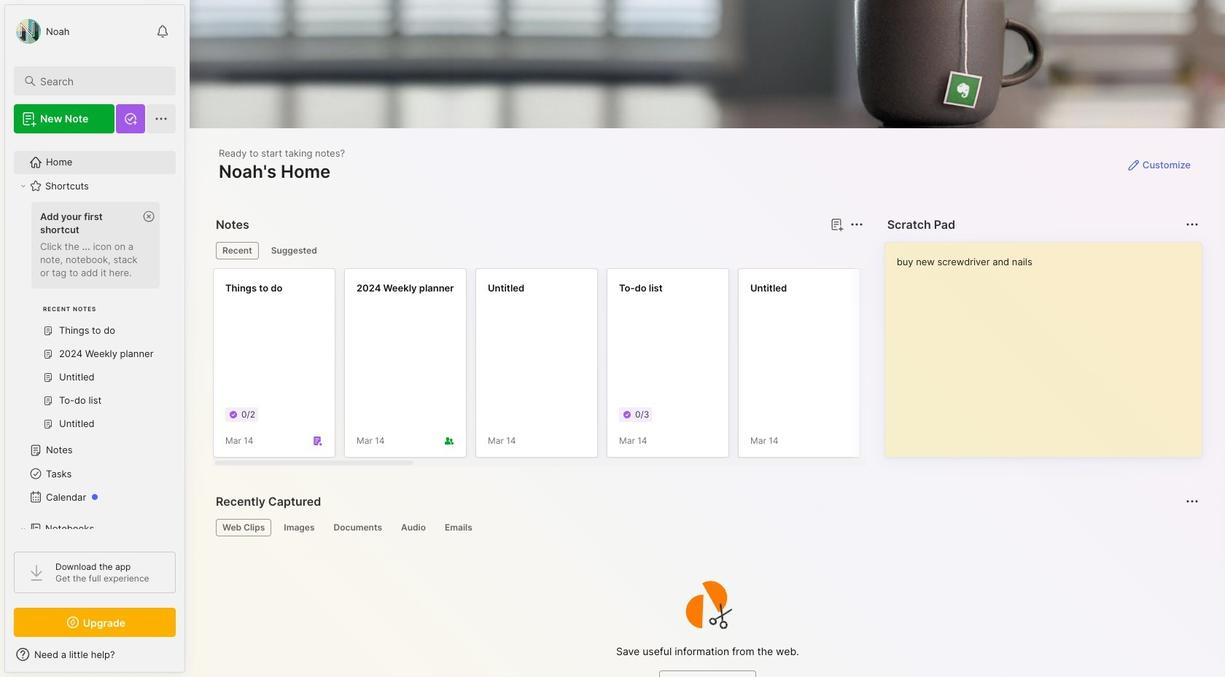 Task type: vqa. For each thing, say whether or not it's contained in the screenshot.
WHAT'S NEW 'field'
yes



Task type: locate. For each thing, give the bounding box(es) containing it.
WHAT'S NEW field
[[5, 644, 185, 667]]

tab list
[[216, 242, 862, 260], [216, 520, 1198, 537]]

more actions image
[[1184, 216, 1202, 234]]

tree inside main "element"
[[5, 142, 185, 667]]

group
[[14, 198, 167, 445]]

Start writing… text field
[[897, 243, 1202, 446]]

0 vertical spatial tab list
[[216, 242, 862, 260]]

tree
[[5, 142, 185, 667]]

0 horizontal spatial more actions image
[[848, 216, 866, 234]]

click to collapse image
[[184, 651, 195, 668]]

more actions image
[[848, 216, 866, 234], [1184, 493, 1202, 511]]

1 vertical spatial tab list
[[216, 520, 1198, 537]]

tab
[[216, 242, 259, 260], [265, 242, 324, 260], [216, 520, 272, 537], [278, 520, 321, 537], [327, 520, 389, 537], [395, 520, 433, 537], [439, 520, 479, 537]]

expand notebooks image
[[19, 525, 28, 534]]

Account field
[[14, 17, 70, 46]]

1 horizontal spatial more actions image
[[1184, 493, 1202, 511]]

More actions field
[[847, 215, 867, 235], [1183, 215, 1203, 235], [1183, 492, 1203, 512]]

None search field
[[40, 72, 163, 90]]

row group
[[213, 269, 1226, 467]]



Task type: describe. For each thing, give the bounding box(es) containing it.
none search field inside main "element"
[[40, 72, 163, 90]]

1 vertical spatial more actions image
[[1184, 493, 1202, 511]]

main element
[[0, 0, 190, 678]]

0 vertical spatial more actions image
[[848, 216, 866, 234]]

group inside 'tree'
[[14, 198, 167, 445]]

1 tab list from the top
[[216, 242, 862, 260]]

2 tab list from the top
[[216, 520, 1198, 537]]

Search text field
[[40, 74, 163, 88]]



